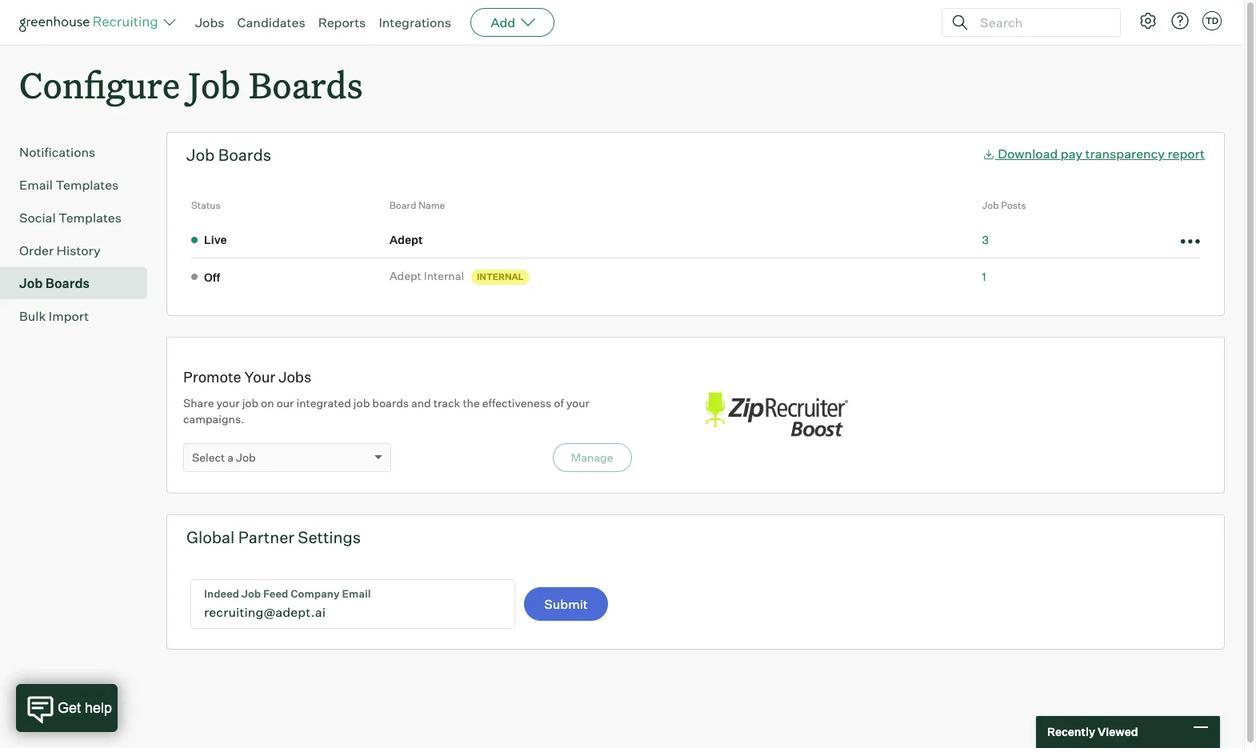 Task type: locate. For each thing, give the bounding box(es) containing it.
notifications
[[19, 144, 96, 160]]

recently
[[1048, 725, 1096, 739]]

board
[[390, 199, 417, 211]]

your up campaigns.
[[217, 396, 240, 410]]

job inside the job boards link
[[19, 276, 43, 292]]

templates for email templates
[[56, 177, 119, 193]]

promote your jobs
[[183, 368, 312, 386]]

boards up the status
[[218, 145, 271, 165]]

notifications link
[[19, 143, 141, 162]]

0 vertical spatial job boards
[[187, 145, 271, 165]]

reports
[[318, 14, 366, 30]]

job boards up bulk import
[[19, 276, 90, 292]]

2 job from the left
[[354, 396, 370, 410]]

global partner settings
[[187, 528, 361, 548]]

promote
[[183, 368, 241, 386]]

select
[[192, 451, 225, 464]]

posts
[[1002, 199, 1027, 211]]

submit
[[545, 597, 588, 613]]

email templates link
[[19, 175, 141, 195]]

1 vertical spatial boards
[[218, 145, 271, 165]]

templates for social templates
[[59, 210, 122, 226]]

board name
[[390, 199, 445, 211]]

and
[[411, 396, 431, 410]]

import
[[49, 308, 89, 324]]

1 your from the left
[[217, 396, 240, 410]]

boards up import
[[45, 276, 90, 292]]

boards down candidates
[[249, 61, 363, 108]]

job
[[242, 396, 259, 410], [354, 396, 370, 410]]

pay
[[1061, 146, 1083, 162]]

integrations link
[[379, 14, 452, 30]]

td button
[[1203, 11, 1222, 30]]

settings
[[298, 528, 361, 548]]

1 horizontal spatial your
[[567, 396, 590, 410]]

1 vertical spatial templates
[[59, 210, 122, 226]]

templates
[[56, 177, 119, 193], [59, 210, 122, 226]]

your right of
[[567, 396, 590, 410]]

jobs up our
[[279, 368, 312, 386]]

td
[[1206, 15, 1219, 26]]

internal right adept internal link
[[477, 271, 524, 283]]

0 horizontal spatial your
[[217, 396, 240, 410]]

bulk
[[19, 308, 46, 324]]

your
[[217, 396, 240, 410], [567, 396, 590, 410]]

adept for adept internal
[[390, 269, 422, 283]]

job up bulk
[[19, 276, 43, 292]]

configure image
[[1139, 11, 1158, 30]]

a
[[227, 451, 234, 464]]

0 horizontal spatial job
[[242, 396, 259, 410]]

job left on
[[242, 396, 259, 410]]

0 horizontal spatial job boards
[[19, 276, 90, 292]]

1 horizontal spatial jobs
[[279, 368, 312, 386]]

download pay transparency report
[[998, 146, 1206, 162]]

1 horizontal spatial job boards
[[187, 145, 271, 165]]

job boards
[[187, 145, 271, 165], [19, 276, 90, 292]]

live
[[204, 233, 227, 247]]

1 vertical spatial jobs
[[279, 368, 312, 386]]

jobs
[[195, 14, 225, 30], [279, 368, 312, 386]]

adept down adept link
[[390, 269, 422, 283]]

0 vertical spatial templates
[[56, 177, 119, 193]]

0 horizontal spatial jobs
[[195, 14, 225, 30]]

0 vertical spatial adept
[[390, 233, 423, 246]]

boards
[[372, 396, 409, 410]]

adept
[[390, 233, 423, 246], [390, 269, 422, 283]]

internal down adept link
[[424, 269, 464, 283]]

download pay transparency report link
[[983, 146, 1206, 162]]

2 adept from the top
[[390, 269, 422, 283]]

greenhouse recruiting image
[[19, 13, 163, 32]]

jobs link
[[195, 14, 225, 30]]

adept down "board" on the top left of the page
[[390, 233, 423, 246]]

effectiveness
[[483, 396, 552, 410]]

internal
[[424, 269, 464, 283], [477, 271, 524, 283]]

job left boards
[[354, 396, 370, 410]]

templates up social templates link
[[56, 177, 119, 193]]

viewed
[[1098, 725, 1139, 739]]

email templates
[[19, 177, 119, 193]]

boards
[[249, 61, 363, 108], [218, 145, 271, 165], [45, 276, 90, 292]]

jobs left candidates link
[[195, 14, 225, 30]]

job up the status
[[187, 145, 215, 165]]

1 horizontal spatial internal
[[477, 271, 524, 283]]

templates up order history link
[[59, 210, 122, 226]]

bulk import
[[19, 308, 89, 324]]

global
[[187, 528, 235, 548]]

configure job boards
[[19, 61, 363, 108]]

job
[[188, 61, 241, 108], [187, 145, 215, 165], [983, 199, 1000, 211], [19, 276, 43, 292], [236, 451, 256, 464]]

job boards up the status
[[187, 145, 271, 165]]

1 adept from the top
[[390, 233, 423, 246]]

select a job
[[192, 451, 256, 464]]

1 vertical spatial adept
[[390, 269, 422, 283]]

job right a on the bottom left
[[236, 451, 256, 464]]

1 horizontal spatial job
[[354, 396, 370, 410]]

2 vertical spatial boards
[[45, 276, 90, 292]]

history
[[56, 243, 101, 259]]

bulk import link
[[19, 307, 141, 326]]

transparency
[[1086, 146, 1166, 162]]

configure
[[19, 61, 180, 108]]

0 horizontal spatial internal
[[424, 269, 464, 283]]

social
[[19, 210, 56, 226]]



Task type: describe. For each thing, give the bounding box(es) containing it.
integrated
[[297, 396, 351, 410]]

order history link
[[19, 241, 141, 260]]

adept for adept
[[390, 233, 423, 246]]

order history
[[19, 243, 101, 259]]

candidates
[[237, 14, 306, 30]]

report
[[1168, 146, 1206, 162]]

email
[[19, 177, 53, 193]]

our
[[277, 396, 294, 410]]

share your job on our integrated job boards and track the effectiveness of your campaigns.
[[183, 396, 590, 426]]

download
[[998, 146, 1059, 162]]

your
[[245, 368, 276, 386]]

partner
[[238, 528, 295, 548]]

social templates
[[19, 210, 122, 226]]

add
[[491, 14, 516, 30]]

submit button
[[525, 588, 608, 621]]

campaigns.
[[183, 412, 245, 426]]

1 link
[[983, 270, 987, 283]]

social templates link
[[19, 208, 141, 228]]

job boards link
[[19, 274, 141, 293]]

the
[[463, 396, 480, 410]]

zip recruiter image
[[696, 384, 856, 447]]

2 your from the left
[[567, 396, 590, 410]]

Indeed Job Feed Company Email text field
[[191, 581, 515, 629]]

integrations
[[379, 14, 452, 30]]

on
[[261, 396, 274, 410]]

reports link
[[318, 14, 366, 30]]

adept internal link
[[390, 268, 469, 284]]

0 vertical spatial jobs
[[195, 14, 225, 30]]

of
[[554, 396, 564, 410]]

order
[[19, 243, 54, 259]]

Search text field
[[977, 11, 1106, 34]]

job down jobs link
[[188, 61, 241, 108]]

job posts
[[983, 199, 1027, 211]]

name
[[419, 199, 445, 211]]

1
[[983, 270, 987, 283]]

adept internal
[[390, 269, 464, 283]]

adept link
[[390, 232, 428, 247]]

3 link
[[983, 233, 989, 246]]

1 job from the left
[[242, 396, 259, 410]]

boards inside the job boards link
[[45, 276, 90, 292]]

td button
[[1200, 8, 1226, 34]]

candidates link
[[237, 14, 306, 30]]

off
[[204, 270, 220, 284]]

job left the "posts"
[[983, 199, 1000, 211]]

status
[[191, 199, 221, 211]]

recently viewed
[[1048, 725, 1139, 739]]

share
[[183, 396, 214, 410]]

track
[[434, 396, 461, 410]]

1 vertical spatial job boards
[[19, 276, 90, 292]]

add button
[[471, 8, 555, 37]]

0 vertical spatial boards
[[249, 61, 363, 108]]

3
[[983, 233, 989, 246]]



Task type: vqa. For each thing, say whether or not it's contained in the screenshot.
Social Templates
yes



